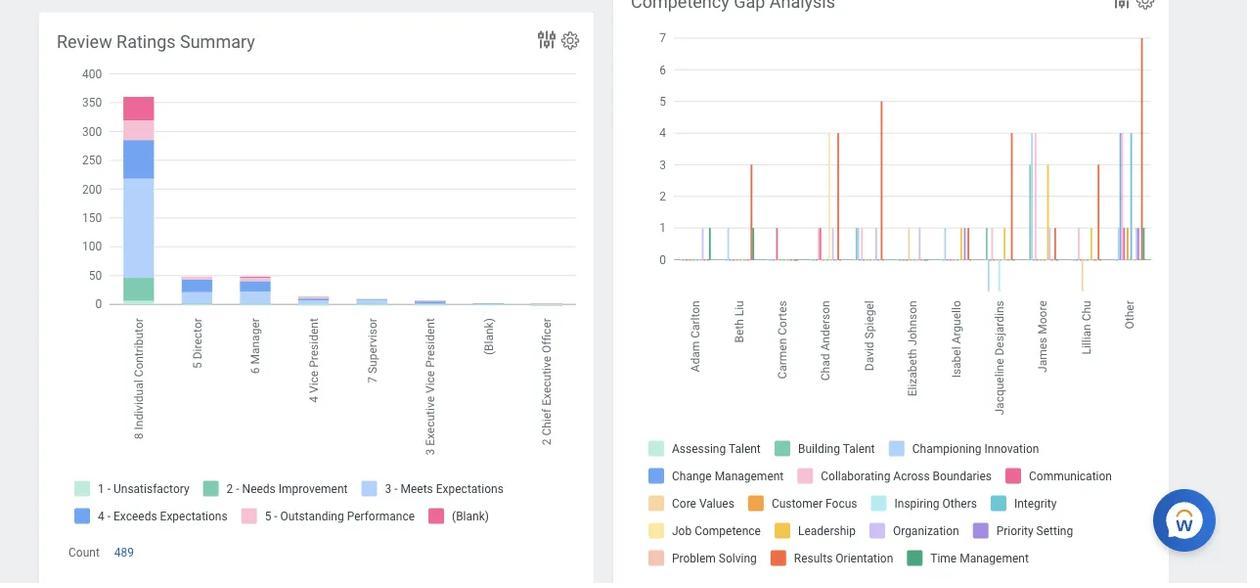 Task type: describe. For each thing, give the bounding box(es) containing it.
configure competency gap analysis image
[[1135, 0, 1156, 11]]

configure review ratings summary image
[[560, 30, 581, 51]]

489
[[114, 546, 134, 559]]

review ratings summary element
[[39, 12, 594, 583]]

review
[[57, 31, 112, 52]]

ratings
[[117, 31, 176, 52]]

count
[[68, 546, 100, 559]]

review ratings summary
[[57, 31, 255, 52]]



Task type: vqa. For each thing, say whether or not it's contained in the screenshot.
2nd ALWAYS from the right
no



Task type: locate. For each thing, give the bounding box(es) containing it.
489 button
[[114, 545, 137, 560]]

summary
[[180, 31, 255, 52]]

configure and view chart data image
[[535, 28, 559, 51]]



